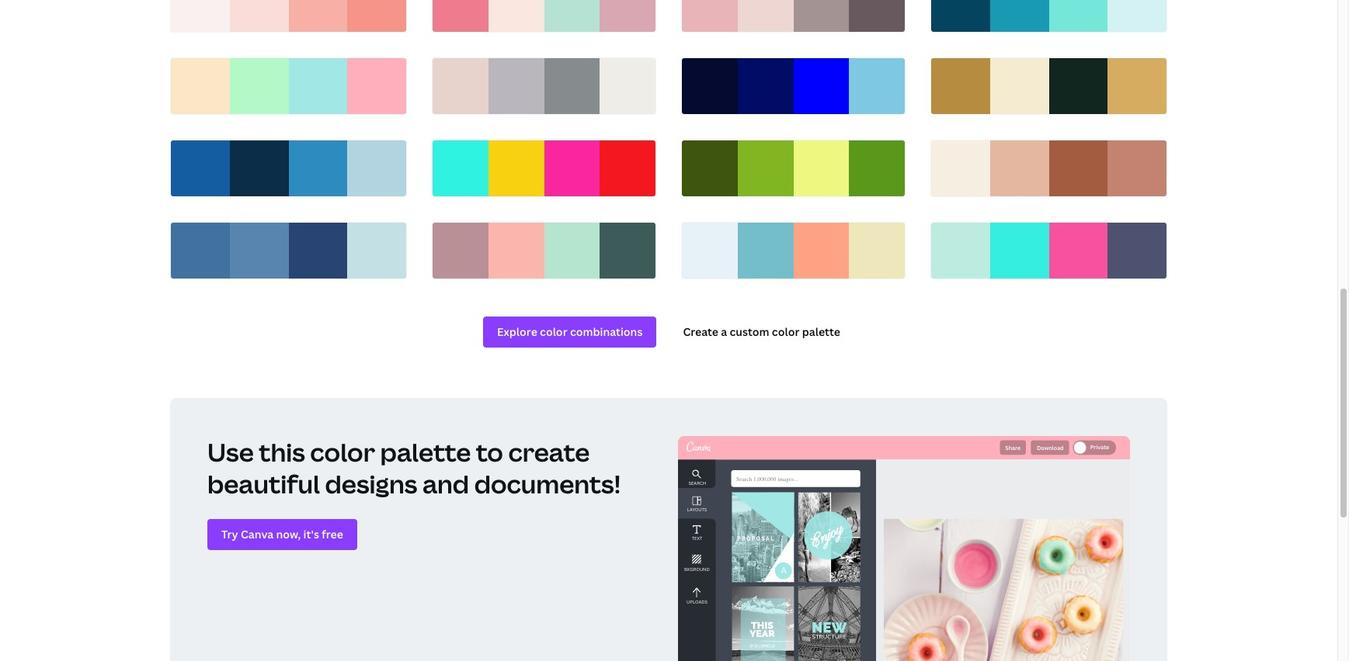 Task type: locate. For each thing, give the bounding box(es) containing it.
this
[[259, 436, 305, 469]]

palette
[[380, 436, 471, 469]]



Task type: vqa. For each thing, say whether or not it's contained in the screenshot.
Apps link
no



Task type: describe. For each thing, give the bounding box(es) containing it.
and
[[422, 468, 469, 501]]

to
[[476, 436, 503, 469]]

documents!
[[474, 468, 621, 501]]

designs
[[325, 468, 417, 501]]

use this color palette to create beautiful designs and documents!
[[207, 436, 621, 501]]

use
[[207, 436, 254, 469]]

beautiful
[[207, 468, 320, 501]]

create
[[508, 436, 590, 469]]

color
[[310, 436, 375, 469]]



